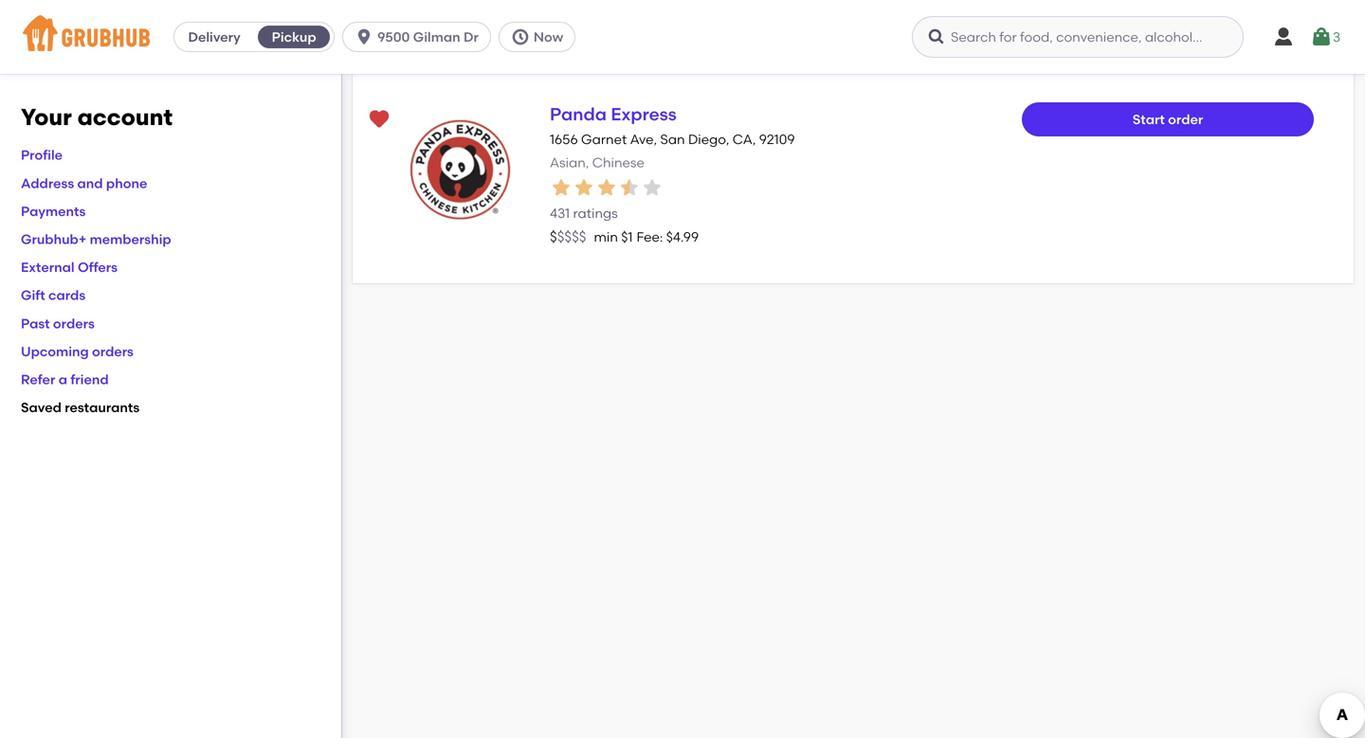 Task type: locate. For each thing, give the bounding box(es) containing it.
now
[[534, 29, 563, 45]]

start
[[1133, 111, 1165, 127]]

external offers
[[21, 259, 118, 275]]

refer a friend link
[[21, 372, 109, 388]]

$4.99
[[666, 229, 699, 245]]

refer
[[21, 372, 55, 388]]

pickup button
[[254, 22, 334, 52]]

svg image inside 3 button
[[1310, 26, 1333, 48]]

92109
[[759, 131, 795, 148]]

order
[[1168, 111, 1203, 127]]

asian,
[[550, 154, 589, 171]]

external
[[21, 259, 75, 275]]

saved restaurants link
[[21, 400, 140, 416]]

upcoming orders link
[[21, 344, 134, 360]]

membership
[[90, 231, 171, 247]]

a
[[58, 372, 67, 388]]

san
[[660, 131, 685, 148]]

past
[[21, 315, 50, 332]]

9500
[[377, 29, 410, 45]]

orders up upcoming orders link
[[53, 315, 95, 332]]

orders
[[53, 315, 95, 332], [92, 344, 134, 360]]

ave,
[[630, 131, 657, 148]]

profile
[[21, 147, 63, 163]]

svg image inside 9500 gilman dr button
[[355, 27, 374, 46]]

3
[[1333, 29, 1340, 45]]

431
[[550, 205, 570, 221]]

panda express logo image
[[392, 102, 527, 237]]

0 vertical spatial orders
[[53, 315, 95, 332]]

now button
[[499, 22, 583, 52]]

orders for past orders
[[53, 315, 95, 332]]

start order
[[1133, 111, 1203, 127]]

star icon image
[[550, 176, 573, 199], [573, 176, 595, 199], [595, 176, 618, 199], [618, 176, 641, 199], [618, 176, 641, 199], [641, 176, 664, 199]]

svg image
[[1272, 26, 1295, 48], [1310, 26, 1333, 48], [355, 27, 374, 46], [927, 27, 946, 46]]

grubhub+ membership
[[21, 231, 171, 247]]

1 vertical spatial orders
[[92, 344, 134, 360]]

profile link
[[21, 147, 63, 163]]

1656
[[550, 131, 578, 148]]

orders up friend
[[92, 344, 134, 360]]

chinese
[[592, 154, 645, 171]]

panda express 1656 garnet ave, san diego, ca, 92109 asian, chinese
[[550, 104, 795, 171]]

restaurants
[[65, 400, 140, 416]]

start order button
[[1022, 102, 1314, 137]]

account
[[77, 103, 173, 131]]

saved restaurant image
[[368, 108, 391, 131]]



Task type: describe. For each thing, give the bounding box(es) containing it.
upcoming orders
[[21, 344, 134, 360]]

friend
[[70, 372, 109, 388]]

address
[[21, 175, 74, 191]]

external offers link
[[21, 259, 118, 275]]

saved restaurants
[[21, 400, 140, 416]]

and
[[77, 175, 103, 191]]

express
[[611, 104, 677, 125]]

ca,
[[733, 131, 756, 148]]

$
[[550, 228, 557, 245]]

phone
[[106, 175, 147, 191]]

garnet
[[581, 131, 627, 148]]

gift cards
[[21, 287, 85, 304]]

ratings
[[573, 205, 618, 221]]

main navigation navigation
[[0, 0, 1365, 74]]

grubhub+
[[21, 231, 86, 247]]

fee:
[[637, 229, 663, 245]]

past orders link
[[21, 315, 95, 332]]

panda express link
[[550, 104, 677, 125]]

payments link
[[21, 203, 86, 219]]

past orders
[[21, 315, 95, 332]]

address and phone
[[21, 175, 147, 191]]

gift cards link
[[21, 287, 85, 304]]

Search for food, convenience, alcohol... search field
[[912, 16, 1244, 58]]

saved
[[21, 400, 61, 416]]

9500 gilman dr button
[[342, 22, 499, 52]]

$$$$$
[[550, 228, 586, 245]]

your
[[21, 103, 72, 131]]

cards
[[48, 287, 85, 304]]

orders for upcoming orders
[[92, 344, 134, 360]]

min
[[594, 229, 618, 245]]

delivery
[[188, 29, 241, 45]]

9500 gilman dr
[[377, 29, 479, 45]]

$1
[[621, 229, 633, 245]]

payments
[[21, 203, 86, 219]]

3 button
[[1310, 20, 1340, 54]]

grubhub+ membership link
[[21, 231, 171, 247]]

upcoming
[[21, 344, 89, 360]]

your account
[[21, 103, 173, 131]]

delivery button
[[175, 22, 254, 52]]

pickup
[[272, 29, 316, 45]]

431 ratings
[[550, 205, 618, 221]]

panda
[[550, 104, 607, 125]]

address and phone link
[[21, 175, 147, 191]]

dr
[[464, 29, 479, 45]]

svg image
[[511, 27, 530, 46]]

refer a friend
[[21, 372, 109, 388]]

saved restaurant button
[[362, 102, 396, 137]]

diego,
[[688, 131, 729, 148]]

gilman
[[413, 29, 460, 45]]

gift
[[21, 287, 45, 304]]

offers
[[78, 259, 118, 275]]

min $1 fee: $4.99
[[594, 229, 699, 245]]



Task type: vqa. For each thing, say whether or not it's contained in the screenshot.
Payments on the left of the page
yes



